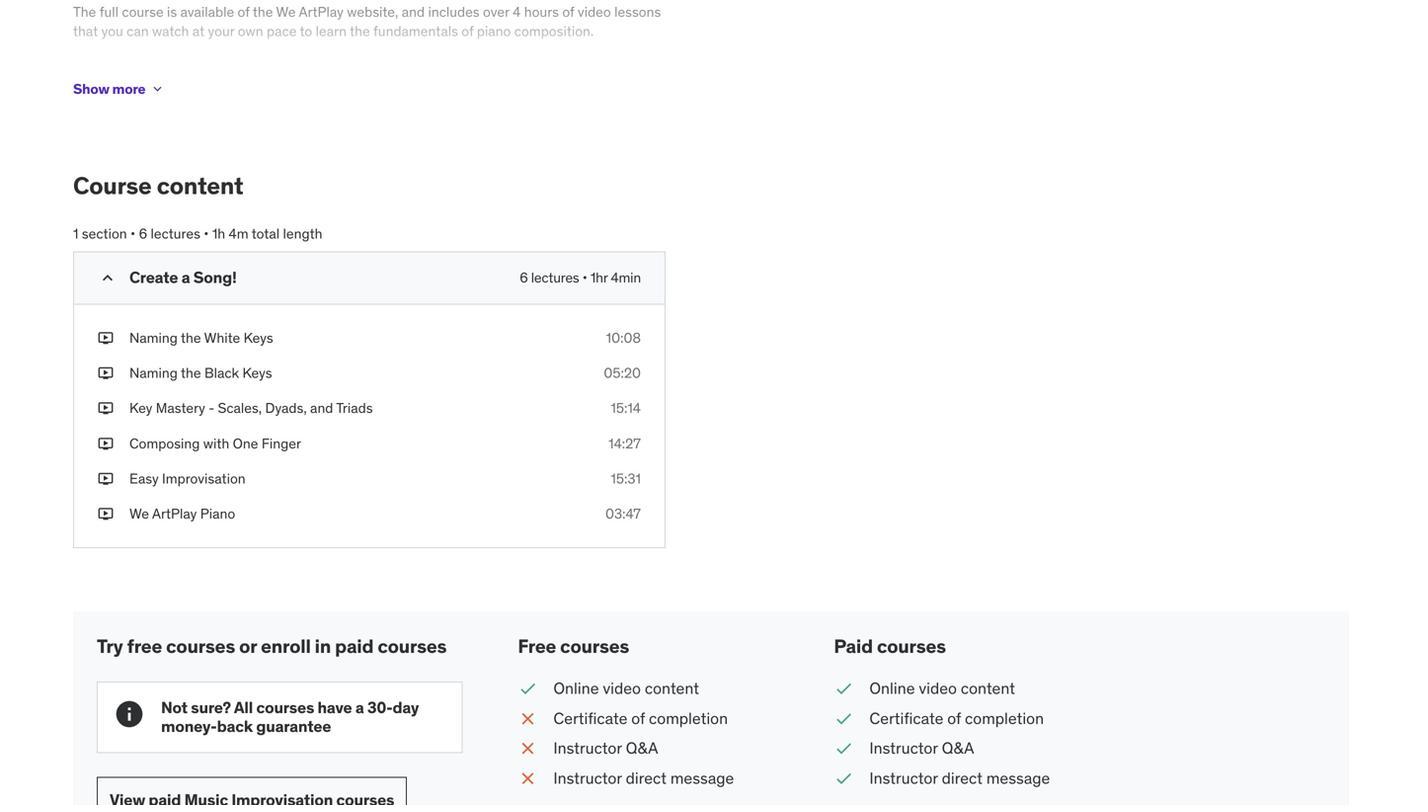 Task type: vqa. For each thing, say whether or not it's contained in the screenshot.
Apple related to Apple
no



Task type: locate. For each thing, give the bounding box(es) containing it.
section
[[82, 225, 127, 242]]

small image for online
[[518, 678, 538, 700]]

2 online video content from the left
[[870, 678, 1016, 698]]

the full course is available of the we artplay website, and includes over 4 hours of video lessons that you can watch at your own pace to learn the fundamentals of piano composition.
[[73, 3, 661, 40]]

the left white
[[181, 329, 201, 347]]

xsmall image
[[98, 364, 114, 383], [98, 469, 114, 489]]

1h 4m
[[212, 225, 249, 242]]

0 horizontal spatial message
[[671, 768, 734, 788]]

not
[[161, 697, 188, 718]]

small image for instructor
[[834, 738, 854, 760]]

0 horizontal spatial and
[[310, 399, 333, 417]]

and up fundamentals
[[402, 3, 425, 21]]

keys right white
[[244, 329, 273, 347]]

online down paid courses
[[870, 678, 915, 698]]

video left lessons
[[578, 3, 611, 21]]

a left the 30-
[[355, 697, 364, 718]]

that
[[73, 22, 98, 40]]

certificate of completion
[[554, 708, 728, 728], [870, 708, 1044, 728]]

0 horizontal spatial instructor direct message
[[554, 768, 734, 788]]

keys for naming the white keys
[[244, 329, 273, 347]]

0 horizontal spatial •
[[130, 225, 136, 242]]

2 xsmall image from the top
[[98, 469, 114, 489]]

1 vertical spatial naming
[[129, 364, 178, 382]]

1 horizontal spatial q&a
[[942, 738, 975, 758]]

0 vertical spatial and
[[402, 3, 425, 21]]

1 horizontal spatial and
[[402, 3, 425, 21]]

online down free courses
[[554, 678, 599, 698]]

the
[[253, 3, 273, 21], [350, 22, 370, 40], [181, 329, 201, 347], [181, 364, 201, 382]]

0 vertical spatial 6
[[139, 225, 147, 242]]

0 horizontal spatial online
[[554, 678, 599, 698]]

2 certificate from the left
[[870, 708, 944, 728]]

lectures up create a song!
[[151, 225, 200, 242]]

completion for free courses
[[649, 708, 728, 728]]

1 q&a from the left
[[626, 738, 658, 758]]

video for free courses
[[603, 678, 641, 698]]

2 q&a from the left
[[942, 738, 975, 758]]

0 horizontal spatial lectures
[[151, 225, 200, 242]]

• left 1hr in the left of the page
[[583, 269, 588, 287]]

instructor direct message for paid courses
[[870, 768, 1050, 788]]

and left triads
[[310, 399, 333, 417]]

1 horizontal spatial online
[[870, 678, 915, 698]]

free
[[518, 634, 556, 658]]

1 vertical spatial xsmall image
[[98, 469, 114, 489]]

1 horizontal spatial direct
[[942, 768, 983, 788]]

0 vertical spatial artplay
[[299, 3, 344, 21]]

fundamentals
[[373, 22, 458, 40]]

available
[[180, 3, 234, 21]]

one
[[233, 434, 258, 452]]

naming up key
[[129, 364, 178, 382]]

2 vertical spatial small image
[[834, 738, 854, 760]]

content
[[157, 171, 244, 201], [645, 678, 699, 698], [961, 678, 1016, 698]]

show more button
[[73, 69, 165, 109]]

2 message from the left
[[987, 768, 1050, 788]]

1 horizontal spatial certificate of completion
[[870, 708, 1044, 728]]

1 online from the left
[[554, 678, 599, 698]]

and
[[402, 3, 425, 21], [310, 399, 333, 417]]

lectures left 1hr in the left of the page
[[531, 269, 579, 287]]

1 vertical spatial a
[[355, 697, 364, 718]]

1 horizontal spatial artplay
[[299, 3, 344, 21]]

2 completion from the left
[[965, 708, 1044, 728]]

•
[[130, 225, 136, 242], [204, 225, 209, 242], [583, 269, 588, 287]]

0 vertical spatial naming
[[129, 329, 178, 347]]

direct for free courses
[[626, 768, 667, 788]]

we up pace
[[276, 3, 296, 21]]

1 horizontal spatial instructor q&a
[[870, 738, 975, 758]]

2 horizontal spatial content
[[961, 678, 1016, 698]]

xsmall image left easy
[[98, 469, 114, 489]]

1 vertical spatial we
[[129, 505, 149, 523]]

certificate down free courses
[[554, 708, 628, 728]]

the up own
[[253, 3, 273, 21]]

direct
[[626, 768, 667, 788], [942, 768, 983, 788]]

certificate down paid courses
[[870, 708, 944, 728]]

composition.
[[514, 22, 594, 40]]

certificate of completion down paid courses
[[870, 708, 1044, 728]]

1 direct from the left
[[626, 768, 667, 788]]

composing with one finger
[[129, 434, 301, 452]]

1 horizontal spatial instructor direct message
[[870, 768, 1050, 788]]

video for paid courses
[[919, 678, 957, 698]]

1 horizontal spatial online video content
[[870, 678, 1016, 698]]

more
[[112, 80, 146, 98]]

2 horizontal spatial •
[[583, 269, 588, 287]]

2 instructor q&a from the left
[[870, 738, 975, 758]]

video down free courses
[[603, 678, 641, 698]]

0 horizontal spatial online video content
[[554, 678, 699, 698]]

1 horizontal spatial a
[[355, 697, 364, 718]]

1 online video content from the left
[[554, 678, 699, 698]]

0 vertical spatial xsmall image
[[98, 364, 114, 383]]

a
[[182, 267, 190, 288], [355, 697, 364, 718]]

0 vertical spatial we
[[276, 3, 296, 21]]

10:08
[[606, 329, 641, 347]]

online video content for paid courses
[[870, 678, 1016, 698]]

video inside the full course is available of the we artplay website, and includes over 4 hours of video lessons that you can watch at your own pace to learn the fundamentals of piano composition.
[[578, 3, 611, 21]]

0 vertical spatial small image
[[518, 678, 538, 700]]

0 horizontal spatial certificate of completion
[[554, 708, 728, 728]]

0 horizontal spatial q&a
[[626, 738, 658, 758]]

2 instructor direct message from the left
[[870, 768, 1050, 788]]

certificate for free
[[554, 708, 628, 728]]

6 left 1hr in the left of the page
[[520, 269, 528, 287]]

• right section
[[130, 225, 136, 242]]

0 horizontal spatial a
[[182, 267, 190, 288]]

in
[[315, 634, 331, 658]]

1 vertical spatial small image
[[518, 708, 538, 730]]

artplay down easy improvisation
[[152, 505, 197, 523]]

online video content for free courses
[[554, 678, 699, 698]]

1 xsmall image from the top
[[98, 364, 114, 383]]

online
[[554, 678, 599, 698], [870, 678, 915, 698]]

instructor q&a
[[554, 738, 658, 758], [870, 738, 975, 758]]

1 naming from the top
[[129, 329, 178, 347]]

online video content down paid courses
[[870, 678, 1016, 698]]

2 naming from the top
[[129, 364, 178, 382]]

15:31
[[611, 470, 641, 487]]

of
[[238, 3, 250, 21], [562, 3, 574, 21], [462, 22, 474, 40], [632, 708, 645, 728], [948, 708, 961, 728]]

guarantee
[[256, 716, 331, 737]]

1 certificate of completion from the left
[[554, 708, 728, 728]]

xsmall image left naming the black keys
[[98, 364, 114, 383]]

enroll
[[261, 634, 311, 658]]

0 horizontal spatial certificate
[[554, 708, 628, 728]]

1 horizontal spatial 6
[[520, 269, 528, 287]]

1 instructor q&a from the left
[[554, 738, 658, 758]]

-
[[209, 399, 215, 417]]

1 horizontal spatial we
[[276, 3, 296, 21]]

1 horizontal spatial content
[[645, 678, 699, 698]]

the left black
[[181, 364, 201, 382]]

0 vertical spatial lectures
[[151, 225, 200, 242]]

certificate
[[554, 708, 628, 728], [870, 708, 944, 728]]

naming up naming the black keys
[[129, 329, 178, 347]]

black
[[204, 364, 239, 382]]

1 vertical spatial 6
[[520, 269, 528, 287]]

naming the white keys
[[129, 329, 273, 347]]

1 horizontal spatial certificate
[[870, 708, 944, 728]]

online video content down free courses
[[554, 678, 699, 698]]

instructor direct message
[[554, 768, 734, 788], [870, 768, 1050, 788]]

q&a for paid courses
[[942, 738, 975, 758]]

try
[[97, 634, 123, 658]]

course
[[122, 3, 164, 21]]

keys right black
[[242, 364, 272, 382]]

we down easy
[[129, 505, 149, 523]]

0 horizontal spatial instructor q&a
[[554, 738, 658, 758]]

a left the song!
[[182, 267, 190, 288]]

naming
[[129, 329, 178, 347], [129, 364, 178, 382]]

keys
[[244, 329, 273, 347], [242, 364, 272, 382]]

1 horizontal spatial lectures
[[531, 269, 579, 287]]

xsmall image right more
[[150, 81, 165, 97]]

instructor direct message for free courses
[[554, 768, 734, 788]]

courses
[[166, 634, 235, 658], [378, 634, 447, 658], [560, 634, 629, 658], [877, 634, 946, 658], [256, 697, 314, 718]]

and inside the full course is available of the we artplay website, and includes over 4 hours of video lessons that you can watch at your own pace to learn the fundamentals of piano composition.
[[402, 3, 425, 21]]

xsmall image
[[150, 81, 165, 97], [98, 329, 114, 348], [98, 399, 114, 418], [98, 434, 114, 453], [98, 504, 114, 524]]

total
[[252, 225, 280, 242]]

1 vertical spatial keys
[[242, 364, 272, 382]]

0 horizontal spatial direct
[[626, 768, 667, 788]]

artplay up learn
[[299, 3, 344, 21]]

lectures
[[151, 225, 200, 242], [531, 269, 579, 287]]

xsmall image left key
[[98, 399, 114, 418]]

2 online from the left
[[870, 678, 915, 698]]

message for free courses
[[671, 768, 734, 788]]

q&a for free courses
[[626, 738, 658, 758]]

6 right section
[[139, 225, 147, 242]]

course content
[[73, 171, 244, 201]]

1 certificate from the left
[[554, 708, 628, 728]]

2 certificate of completion from the left
[[870, 708, 1044, 728]]

15:14
[[611, 399, 641, 417]]

to
[[300, 22, 312, 40]]

message for paid courses
[[987, 768, 1050, 788]]

• left 1h 4m
[[204, 225, 209, 242]]

xsmall image left composing
[[98, 434, 114, 453]]

small image
[[518, 678, 538, 700], [518, 708, 538, 730], [834, 738, 854, 760]]

1 horizontal spatial completion
[[965, 708, 1044, 728]]

artplay inside the full course is available of the we artplay website, and includes over 4 hours of video lessons that you can watch at your own pace to learn the fundamentals of piano composition.
[[299, 3, 344, 21]]

certificate for paid
[[870, 708, 944, 728]]

1 instructor direct message from the left
[[554, 768, 734, 788]]

xsmall image left the naming the white keys
[[98, 329, 114, 348]]

0 vertical spatial keys
[[244, 329, 273, 347]]

0 horizontal spatial completion
[[649, 708, 728, 728]]

0 horizontal spatial we
[[129, 505, 149, 523]]

certificate of completion down free courses
[[554, 708, 728, 728]]

small image
[[98, 268, 118, 288], [834, 678, 854, 700], [834, 708, 854, 730], [518, 738, 538, 760], [518, 768, 538, 790], [834, 768, 854, 790]]

1 completion from the left
[[649, 708, 728, 728]]

xsmall image for naming the black keys
[[98, 364, 114, 383]]

we artplay piano
[[129, 505, 235, 523]]

composing
[[129, 434, 200, 452]]

6
[[139, 225, 147, 242], [520, 269, 528, 287]]

we
[[276, 3, 296, 21], [129, 505, 149, 523]]

1 horizontal spatial message
[[987, 768, 1050, 788]]

own
[[238, 22, 263, 40]]

xsmall image left we artplay piano
[[98, 504, 114, 524]]

4
[[513, 3, 521, 21]]

1 vertical spatial artplay
[[152, 505, 197, 523]]

back
[[217, 716, 253, 737]]

30-
[[367, 697, 393, 718]]

• for 1
[[130, 225, 136, 242]]

video down paid courses
[[919, 678, 957, 698]]

the down website,
[[350, 22, 370, 40]]

the
[[73, 3, 96, 21]]

online video content
[[554, 678, 699, 698], [870, 678, 1016, 698]]

1 message from the left
[[671, 768, 734, 788]]

white
[[204, 329, 240, 347]]

2 direct from the left
[[942, 768, 983, 788]]



Task type: describe. For each thing, give the bounding box(es) containing it.
content for paid courses
[[961, 678, 1016, 698]]

certificate of completion for paid courses
[[870, 708, 1044, 728]]

at
[[192, 22, 205, 40]]

xsmall image for composing
[[98, 434, 114, 453]]

with
[[203, 434, 229, 452]]

03:47
[[606, 505, 641, 523]]

1 horizontal spatial •
[[204, 225, 209, 242]]

naming the black keys
[[129, 364, 272, 382]]

0 horizontal spatial content
[[157, 171, 244, 201]]

courses inside not sure? all courses have a 30-day money-back guarantee
[[256, 697, 314, 718]]

includes
[[428, 3, 480, 21]]

4min
[[611, 269, 641, 287]]

day
[[393, 697, 419, 718]]

direct for paid courses
[[942, 768, 983, 788]]

1hr
[[591, 269, 608, 287]]

1 section • 6 lectures • 1h 4m total length
[[73, 225, 323, 242]]

sure?
[[191, 697, 231, 718]]

free courses
[[518, 634, 629, 658]]

online for free
[[554, 678, 599, 698]]

certificate of completion for free courses
[[554, 708, 728, 728]]

watch
[[152, 22, 189, 40]]

easy
[[129, 470, 159, 487]]

create
[[129, 267, 178, 288]]

0 vertical spatial a
[[182, 267, 190, 288]]

completion for paid courses
[[965, 708, 1044, 728]]

scales,
[[218, 399, 262, 417]]

you
[[101, 22, 123, 40]]

key
[[129, 399, 153, 417]]

song!
[[193, 267, 237, 288]]

0 horizontal spatial artplay
[[152, 505, 197, 523]]

dyads,
[[265, 399, 307, 417]]

content for free courses
[[645, 678, 699, 698]]

1 vertical spatial and
[[310, 399, 333, 417]]

xsmall image for naming
[[98, 329, 114, 348]]

• for 6
[[583, 269, 588, 287]]

course
[[73, 171, 152, 201]]

we inside the full course is available of the we artplay website, and includes over 4 hours of video lessons that you can watch at your own pace to learn the fundamentals of piano composition.
[[276, 3, 296, 21]]

is
[[167, 3, 177, 21]]

05:20
[[604, 364, 641, 382]]

show more
[[73, 80, 146, 98]]

all
[[234, 697, 253, 718]]

keys for naming the black keys
[[242, 364, 272, 382]]

paid courses
[[834, 634, 946, 658]]

free
[[127, 634, 162, 658]]

show
[[73, 80, 109, 98]]

lessons
[[615, 3, 661, 21]]

xsmall image for key
[[98, 399, 114, 418]]

naming for naming the white keys
[[129, 329, 178, 347]]

naming for naming the black keys
[[129, 364, 178, 382]]

paid
[[834, 634, 873, 658]]

1 vertical spatial lectures
[[531, 269, 579, 287]]

key mastery - scales, dyads, and triads
[[129, 399, 373, 417]]

or
[[239, 634, 257, 658]]

pace
[[267, 22, 297, 40]]

hours
[[524, 3, 559, 21]]

xsmall image for easy improvisation
[[98, 469, 114, 489]]

length
[[283, 225, 323, 242]]

instructor q&a for paid courses
[[870, 738, 975, 758]]

small image for certificate
[[518, 708, 538, 730]]

over
[[483, 3, 510, 21]]

improvisation
[[162, 470, 246, 487]]

1
[[73, 225, 79, 242]]

website,
[[347, 3, 398, 21]]

full
[[100, 3, 119, 21]]

piano
[[200, 505, 235, 523]]

easy improvisation
[[129, 470, 246, 487]]

paid
[[335, 634, 374, 658]]

a inside not sure? all courses have a 30-day money-back guarantee
[[355, 697, 364, 718]]

have
[[318, 697, 352, 718]]

xsmall image for we
[[98, 504, 114, 524]]

can
[[127, 22, 149, 40]]

learn
[[316, 22, 347, 40]]

xsmall image inside show more "button"
[[150, 81, 165, 97]]

mastery
[[156, 399, 205, 417]]

not sure? all courses have a 30-day money-back guarantee
[[161, 697, 419, 737]]

6 lectures • 1hr 4min
[[520, 269, 641, 287]]

money-
[[161, 716, 217, 737]]

triads
[[336, 399, 373, 417]]

try free courses or enroll in paid courses
[[97, 634, 447, 658]]

create a song!
[[129, 267, 237, 288]]

online for paid
[[870, 678, 915, 698]]

0 horizontal spatial 6
[[139, 225, 147, 242]]

instructor q&a for free courses
[[554, 738, 658, 758]]

piano
[[477, 22, 511, 40]]

finger
[[262, 434, 301, 452]]

your
[[208, 22, 235, 40]]

14:27
[[609, 434, 641, 452]]



